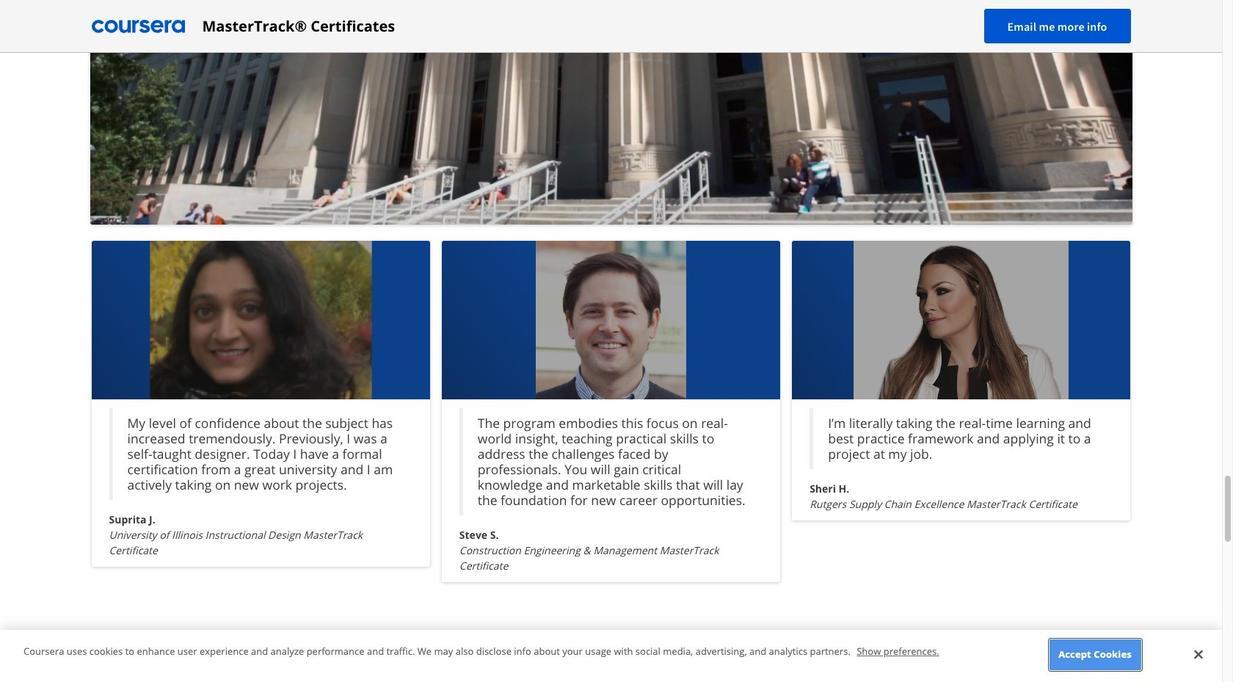 Task type: locate. For each thing, give the bounding box(es) containing it.
coursera image
[[91, 14, 185, 38]]



Task type: describe. For each thing, give the bounding box(es) containing it.
privacy alert dialog
[[0, 630, 1223, 682]]



Task type: vqa. For each thing, say whether or not it's contained in the screenshot.
Coursera image
yes



